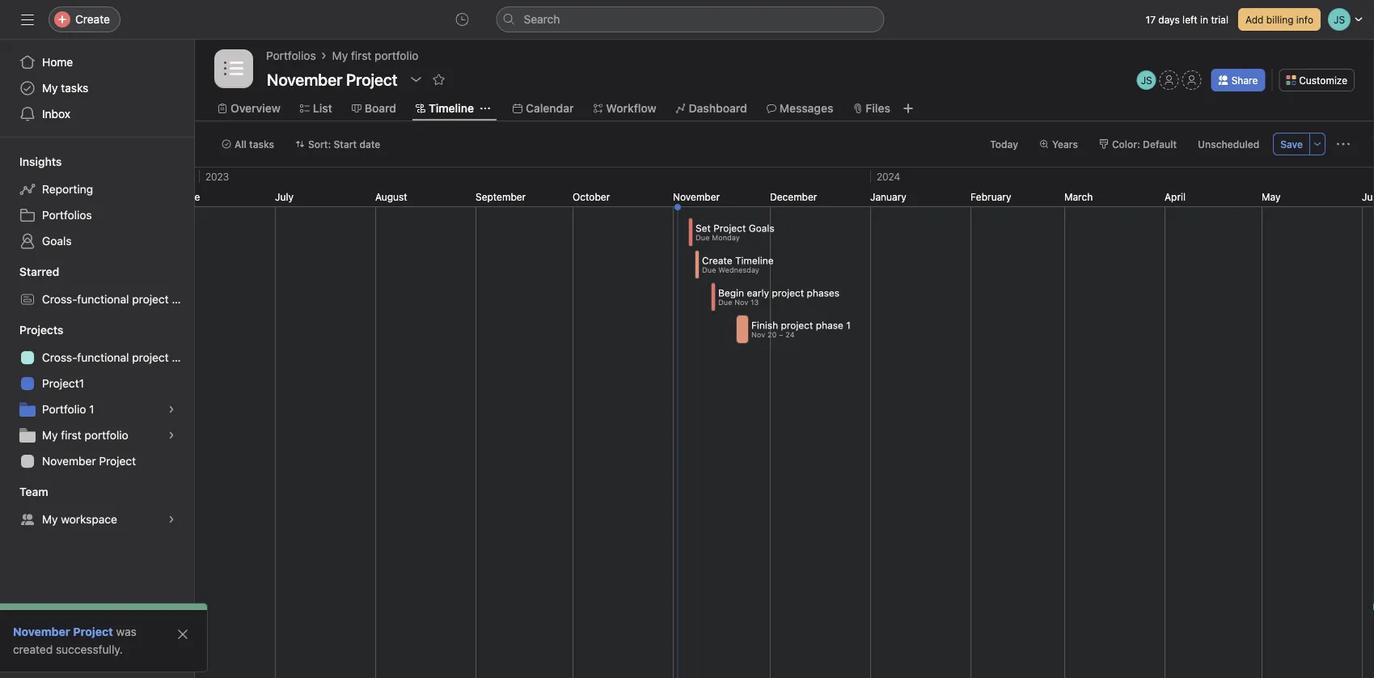 Task type: describe. For each thing, give the bounding box(es) containing it.
2023
[[206, 171, 229, 182]]

my inside teams element
[[42, 513, 58, 526]]

portfolio inside projects element
[[84, 428, 128, 442]]

years
[[1053, 138, 1079, 150]]

add to starred image
[[433, 73, 446, 86]]

close image
[[176, 628, 189, 641]]

add tab image
[[902, 102, 915, 115]]

project1 link
[[10, 371, 184, 397]]

begin
[[719, 287, 744, 298]]

january
[[871, 191, 907, 202]]

november inside november project link
[[42, 454, 96, 468]]

color: default button
[[1092, 133, 1185, 155]]

projects
[[19, 323, 63, 337]]

17
[[1146, 14, 1156, 25]]

begin early project phases due nov 13
[[719, 287, 840, 306]]

more options image
[[1313, 139, 1323, 149]]

all tasks
[[235, 138, 274, 150]]

in
[[1201, 14, 1209, 25]]

sort: start date button
[[288, 133, 388, 155]]

0 vertical spatial november project link
[[10, 448, 184, 474]]

my tasks
[[42, 81, 88, 95]]

24
[[786, 330, 795, 339]]

calendar
[[526, 102, 574, 115]]

home link
[[10, 49, 184, 75]]

plan inside starred element
[[172, 293, 194, 306]]

more actions image
[[1338, 138, 1351, 151]]

workflow
[[606, 102, 657, 115]]

global element
[[0, 40, 194, 137]]

tasks for all tasks
[[249, 138, 274, 150]]

may
[[1262, 191, 1281, 202]]

17 days left in trial
[[1146, 14, 1229, 25]]

team button
[[0, 484, 48, 500]]

billing
[[1267, 14, 1294, 25]]

tab actions image
[[481, 104, 490, 113]]

0 vertical spatial my first portfolio
[[332, 49, 419, 62]]

invite button
[[15, 642, 85, 672]]

project inside finish project phase 1 nov 20 – 24
[[781, 319, 814, 331]]

board link
[[352, 100, 397, 117]]

starred element
[[0, 257, 194, 316]]

home
[[42, 55, 73, 69]]

overview
[[231, 102, 281, 115]]

reporting
[[42, 182, 93, 196]]

create button
[[49, 6, 121, 32]]

date
[[360, 138, 381, 150]]

projects button
[[0, 322, 63, 338]]

november project inside projects element
[[42, 454, 136, 468]]

my tasks link
[[10, 75, 184, 101]]

messages
[[780, 102, 834, 115]]

history image
[[456, 13, 469, 26]]

0 horizontal spatial timeline
[[429, 102, 474, 115]]

all tasks button
[[214, 133, 282, 155]]

years button
[[1032, 133, 1086, 155]]

goals link
[[10, 228, 184, 254]]

october
[[573, 191, 610, 202]]

1 vertical spatial my first portfolio link
[[10, 422, 184, 448]]

timeline inside create timeline due wednesday
[[736, 255, 774, 266]]

1 inside finish project phase 1 nov 20 – 24
[[847, 319, 851, 331]]

all
[[235, 138, 247, 150]]

create for create timeline due wednesday
[[702, 255, 733, 266]]

early
[[747, 287, 770, 298]]

add
[[1246, 14, 1264, 25]]

2 cross-functional project plan link from the top
[[10, 345, 194, 371]]

–
[[779, 330, 784, 339]]

nov inside begin early project phases due nov 13
[[735, 298, 749, 306]]

wednesday
[[719, 266, 760, 274]]

phase
[[816, 319, 844, 331]]

functional for the cross-functional project plan link in the starred element
[[77, 293, 129, 306]]

nov inside finish project phase 1 nov 20 – 24
[[752, 330, 766, 339]]

overview link
[[218, 100, 281, 117]]

share
[[1232, 74, 1259, 86]]

portfolio 1
[[42, 403, 94, 416]]

cross-functional project plan for the cross-functional project plan link in the starred element
[[42, 293, 194, 306]]

my inside projects element
[[42, 428, 58, 442]]

portfolio 1 link
[[10, 397, 184, 422]]

info
[[1297, 14, 1314, 25]]

august
[[375, 191, 408, 202]]

share button
[[1212, 69, 1266, 91]]

list image
[[224, 59, 244, 78]]

successfully.
[[56, 643, 123, 656]]

teams element
[[0, 477, 194, 536]]

sort:
[[308, 138, 331, 150]]

start
[[334, 138, 357, 150]]

workflow link
[[593, 100, 657, 117]]

see details, my workspace image
[[167, 515, 176, 524]]

monday
[[712, 233, 740, 242]]

trial
[[1212, 14, 1229, 25]]

add billing info
[[1246, 14, 1314, 25]]

0 vertical spatial portfolios link
[[266, 47, 316, 65]]

create timeline due wednesday
[[702, 255, 774, 274]]

calendar link
[[513, 100, 574, 117]]

dashboard
[[689, 102, 747, 115]]

today
[[991, 138, 1019, 150]]

1 vertical spatial november project
[[13, 625, 113, 638]]

search list box
[[496, 6, 885, 32]]

see details, portfolio 1 image
[[167, 405, 176, 414]]

was
[[116, 625, 137, 638]]

color: default
[[1113, 138, 1177, 150]]



Task type: locate. For each thing, give the bounding box(es) containing it.
1 vertical spatial cross-functional project plan link
[[10, 345, 194, 371]]

0 vertical spatial november
[[673, 191, 720, 202]]

march
[[1065, 191, 1093, 202]]

0 vertical spatial plan
[[172, 293, 194, 306]]

portfolios up list link
[[266, 49, 316, 62]]

1 horizontal spatial 1
[[847, 319, 851, 331]]

0 vertical spatial cross-functional project plan
[[42, 293, 194, 306]]

due left monday at the top
[[696, 233, 710, 242]]

0 horizontal spatial portfolios link
[[10, 202, 184, 228]]

1 cross-functional project plan link from the top
[[10, 286, 194, 312]]

goals right monday at the top
[[749, 222, 775, 234]]

insights
[[19, 155, 62, 168]]

tasks
[[61, 81, 88, 95], [249, 138, 274, 150]]

project down the goals link
[[132, 293, 169, 306]]

due left 13
[[719, 298, 733, 306]]

1 vertical spatial november project link
[[13, 625, 113, 638]]

0 horizontal spatial my first portfolio link
[[10, 422, 184, 448]]

inbox link
[[10, 101, 184, 127]]

1 vertical spatial first
[[61, 428, 81, 442]]

create for create
[[75, 13, 110, 26]]

team
[[19, 485, 48, 498]]

2 functional from the top
[[77, 351, 129, 364]]

2 vertical spatial due
[[719, 298, 733, 306]]

project right '20'
[[781, 319, 814, 331]]

0 vertical spatial 1
[[847, 319, 851, 331]]

0 vertical spatial timeline
[[429, 102, 474, 115]]

0 horizontal spatial nov
[[735, 298, 749, 306]]

project1
[[42, 377, 84, 390]]

timeline down the add to starred image
[[429, 102, 474, 115]]

finish project phase 1 nov 20 – 24
[[752, 319, 851, 339]]

november project up invite at the left of page
[[13, 625, 113, 638]]

november project link up invite at the left of page
[[13, 625, 113, 638]]

tasks for my tasks
[[61, 81, 88, 95]]

november project link
[[10, 448, 184, 474], [13, 625, 113, 638]]

tasks inside dropdown button
[[249, 138, 274, 150]]

reporting link
[[10, 176, 184, 202]]

set project goals due monday
[[696, 222, 775, 242]]

1 vertical spatial portfolios link
[[10, 202, 184, 228]]

project up see details, portfolio 1 image
[[132, 351, 169, 364]]

goals inside insights element
[[42, 234, 72, 248]]

1 horizontal spatial my first portfolio
[[332, 49, 419, 62]]

due inside begin early project phases due nov 13
[[719, 298, 733, 306]]

list link
[[300, 100, 332, 117]]

portfolios
[[266, 49, 316, 62], [42, 208, 92, 222]]

starred button
[[0, 264, 59, 280]]

cross- up project1 in the left bottom of the page
[[42, 351, 77, 364]]

due inside create timeline due wednesday
[[702, 266, 716, 274]]

days
[[1159, 14, 1180, 25]]

starred
[[19, 265, 59, 278]]

my first portfolio down portfolio 1 link in the left bottom of the page
[[42, 428, 128, 442]]

goals up the starred
[[42, 234, 72, 248]]

1 functional from the top
[[77, 293, 129, 306]]

functional inside starred element
[[77, 293, 129, 306]]

color:
[[1113, 138, 1141, 150]]

november up created
[[13, 625, 70, 638]]

cross-functional project plan inside starred element
[[42, 293, 194, 306]]

cross-
[[42, 293, 77, 306], [42, 351, 77, 364]]

0 vertical spatial portfolio
[[375, 49, 419, 62]]

portfolios link up list link
[[266, 47, 316, 65]]

cross-functional project plan link
[[10, 286, 194, 312], [10, 345, 194, 371]]

my
[[332, 49, 348, 62], [42, 81, 58, 95], [42, 428, 58, 442], [42, 513, 58, 526]]

0 vertical spatial project
[[714, 222, 746, 234]]

jun
[[1363, 191, 1375, 202]]

1 vertical spatial 1
[[89, 403, 94, 416]]

first
[[351, 49, 372, 62], [61, 428, 81, 442]]

see details, my first portfolio image
[[167, 430, 176, 440]]

goals inside set project goals due monday
[[749, 222, 775, 234]]

november project up teams element
[[42, 454, 136, 468]]

1 plan from the top
[[172, 293, 194, 306]]

1 horizontal spatial my first portfolio link
[[332, 47, 419, 65]]

board
[[365, 102, 397, 115]]

js
[[1141, 74, 1153, 86]]

messages link
[[767, 100, 834, 117]]

portfolios down reporting
[[42, 208, 92, 222]]

0 vertical spatial my first portfolio link
[[332, 47, 419, 65]]

1 vertical spatial november
[[42, 454, 96, 468]]

nov left '20'
[[752, 330, 766, 339]]

due inside set project goals due monday
[[696, 233, 710, 242]]

create
[[75, 13, 110, 26], [702, 255, 733, 266]]

cross- inside projects element
[[42, 351, 77, 364]]

2 vertical spatial project
[[73, 625, 113, 638]]

1 inside projects element
[[89, 403, 94, 416]]

cross-functional project plan for second the cross-functional project plan link from the top of the page
[[42, 351, 194, 364]]

finish
[[752, 319, 779, 331]]

my up inbox
[[42, 81, 58, 95]]

timeline link
[[416, 100, 474, 117]]

first down portfolio 1
[[61, 428, 81, 442]]

1 vertical spatial my first portfolio
[[42, 428, 128, 442]]

tasks inside the global element
[[61, 81, 88, 95]]

customize button
[[1280, 69, 1355, 91]]

1 horizontal spatial portfolio
[[375, 49, 419, 62]]

save button
[[1274, 133, 1311, 155]]

1 vertical spatial project
[[99, 454, 136, 468]]

2 cross-functional project plan from the top
[[42, 351, 194, 364]]

search
[[524, 13, 560, 26]]

cross- inside starred element
[[42, 293, 77, 306]]

my first portfolio link down portfolio 1
[[10, 422, 184, 448]]

create down monday at the top
[[702, 255, 733, 266]]

1 vertical spatial due
[[702, 266, 716, 274]]

1 cross-functional project plan from the top
[[42, 293, 194, 306]]

workspace
[[61, 513, 117, 526]]

my first portfolio inside projects element
[[42, 428, 128, 442]]

dashboard link
[[676, 100, 747, 117]]

cross-functional project plan link inside starred element
[[10, 286, 194, 312]]

project up teams element
[[99, 454, 136, 468]]

portfolios link down reporting
[[10, 202, 184, 228]]

tasks down home
[[61, 81, 88, 95]]

0 horizontal spatial portfolios
[[42, 208, 92, 222]]

2 plan from the top
[[172, 351, 194, 364]]

1 vertical spatial create
[[702, 255, 733, 266]]

july
[[275, 191, 294, 202]]

1 horizontal spatial timeline
[[736, 255, 774, 266]]

my down portfolio
[[42, 428, 58, 442]]

functional for second the cross-functional project plan link from the top of the page
[[77, 351, 129, 364]]

create inside popup button
[[75, 13, 110, 26]]

project up successfully.
[[73, 625, 113, 638]]

phases
[[807, 287, 840, 298]]

1 horizontal spatial goals
[[749, 222, 775, 234]]

0 horizontal spatial tasks
[[61, 81, 88, 95]]

portfolio
[[42, 403, 86, 416]]

1 horizontal spatial create
[[702, 255, 733, 266]]

files
[[866, 102, 891, 115]]

plan
[[172, 293, 194, 306], [172, 351, 194, 364]]

february
[[971, 191, 1012, 202]]

0 vertical spatial portfolios
[[266, 49, 316, 62]]

1 vertical spatial cross-functional project plan
[[42, 351, 194, 364]]

1 horizontal spatial nov
[[752, 330, 766, 339]]

show options image
[[410, 73, 423, 86]]

my up list
[[332, 49, 348, 62]]

20
[[768, 330, 777, 339]]

due
[[696, 233, 710, 242], [702, 266, 716, 274], [719, 298, 733, 306]]

1 down project1 link
[[89, 403, 94, 416]]

files link
[[853, 100, 891, 117]]

0 vertical spatial cross-
[[42, 293, 77, 306]]

0 horizontal spatial create
[[75, 13, 110, 26]]

cross-functional project plan inside projects element
[[42, 351, 194, 364]]

insights element
[[0, 147, 194, 257]]

november project link up teams element
[[10, 448, 184, 474]]

2 cross- from the top
[[42, 351, 77, 364]]

0 vertical spatial functional
[[77, 293, 129, 306]]

inbox
[[42, 107, 70, 121]]

1 vertical spatial cross-
[[42, 351, 77, 364]]

1 vertical spatial portfolios
[[42, 208, 92, 222]]

september
[[476, 191, 526, 202]]

june
[[178, 191, 200, 202]]

project inside begin early project phases due nov 13
[[772, 287, 804, 298]]

cross-functional project plan up project1 link
[[42, 351, 194, 364]]

create up home link on the left of the page
[[75, 13, 110, 26]]

functional up project1 link
[[77, 351, 129, 364]]

1 vertical spatial nov
[[752, 330, 766, 339]]

create inside create timeline due wednesday
[[702, 255, 733, 266]]

1 vertical spatial tasks
[[249, 138, 274, 150]]

sort: start date
[[308, 138, 381, 150]]

portfolios link
[[266, 47, 316, 65], [10, 202, 184, 228]]

save
[[1281, 138, 1304, 150]]

1 horizontal spatial first
[[351, 49, 372, 62]]

functional down the goals link
[[77, 293, 129, 306]]

my first portfolio up show options icon
[[332, 49, 419, 62]]

cross- down the starred
[[42, 293, 77, 306]]

my inside the global element
[[42, 81, 58, 95]]

1 right phase
[[847, 319, 851, 331]]

1 vertical spatial timeline
[[736, 255, 774, 266]]

november up team
[[42, 454, 96, 468]]

0 vertical spatial cross-functional project plan link
[[10, 286, 194, 312]]

was created successfully.
[[13, 625, 137, 656]]

november up set
[[673, 191, 720, 202]]

april
[[1165, 191, 1186, 202]]

today button
[[983, 133, 1026, 155]]

add billing info button
[[1239, 8, 1321, 31]]

unscheduled
[[1198, 138, 1260, 150]]

cross-functional project plan link up project1 in the left bottom of the page
[[10, 345, 194, 371]]

0 horizontal spatial my first portfolio
[[42, 428, 128, 442]]

0 vertical spatial due
[[696, 233, 710, 242]]

due left "wednesday"
[[702, 266, 716, 274]]

13
[[751, 298, 759, 306]]

my down team
[[42, 513, 58, 526]]

0 vertical spatial tasks
[[61, 81, 88, 95]]

0 vertical spatial first
[[351, 49, 372, 62]]

project inside starred element
[[132, 293, 169, 306]]

tasks right all
[[249, 138, 274, 150]]

plan inside projects element
[[172, 351, 194, 364]]

0 horizontal spatial 1
[[89, 403, 94, 416]]

portfolios inside insights element
[[42, 208, 92, 222]]

functional inside projects element
[[77, 351, 129, 364]]

project right early
[[772, 287, 804, 298]]

hide sidebar image
[[21, 13, 34, 26]]

set
[[696, 222, 711, 234]]

project inside set project goals due monday
[[714, 222, 746, 234]]

1 vertical spatial portfolio
[[84, 428, 128, 442]]

timeline up early
[[736, 255, 774, 266]]

1 vertical spatial plan
[[172, 351, 194, 364]]

left
[[1183, 14, 1198, 25]]

portfolio up show options icon
[[375, 49, 419, 62]]

default
[[1143, 138, 1177, 150]]

timeline
[[429, 102, 474, 115], [736, 255, 774, 266]]

1 vertical spatial goals
[[42, 234, 72, 248]]

0 vertical spatial create
[[75, 13, 110, 26]]

invite
[[45, 650, 75, 664]]

cross-functional project plan down the goals link
[[42, 293, 194, 306]]

first inside projects element
[[61, 428, 81, 442]]

my workspace
[[42, 513, 117, 526]]

1
[[847, 319, 851, 331], [89, 403, 94, 416]]

1 horizontal spatial tasks
[[249, 138, 274, 150]]

project right set
[[714, 222, 746, 234]]

None text field
[[263, 65, 402, 94]]

js button
[[1137, 70, 1157, 90]]

my first portfolio link up show options icon
[[332, 47, 419, 65]]

projects element
[[0, 316, 194, 477]]

1 horizontal spatial portfolios
[[266, 49, 316, 62]]

nov left 13
[[735, 298, 749, 306]]

0 vertical spatial nov
[[735, 298, 749, 306]]

1 cross- from the top
[[42, 293, 77, 306]]

2 vertical spatial november
[[13, 625, 70, 638]]

my workspace link
[[10, 507, 184, 532]]

december
[[770, 191, 818, 202]]

2024
[[877, 171, 901, 182]]

search button
[[496, 6, 885, 32]]

1 vertical spatial functional
[[77, 351, 129, 364]]

customize
[[1300, 74, 1348, 86]]

0 vertical spatial goals
[[749, 222, 775, 234]]

1 horizontal spatial portfolios link
[[266, 47, 316, 65]]

0 horizontal spatial portfolio
[[84, 428, 128, 442]]

0 horizontal spatial first
[[61, 428, 81, 442]]

goals
[[749, 222, 775, 234], [42, 234, 72, 248]]

first up "board" link at the left top
[[351, 49, 372, 62]]

0 horizontal spatial goals
[[42, 234, 72, 248]]

cross-functional project plan link down the goals link
[[10, 286, 194, 312]]

portfolio down portfolio 1 link in the left bottom of the page
[[84, 428, 128, 442]]

0 vertical spatial november project
[[42, 454, 136, 468]]



Task type: vqa. For each thing, say whether or not it's contained in the screenshot.
Dialog
no



